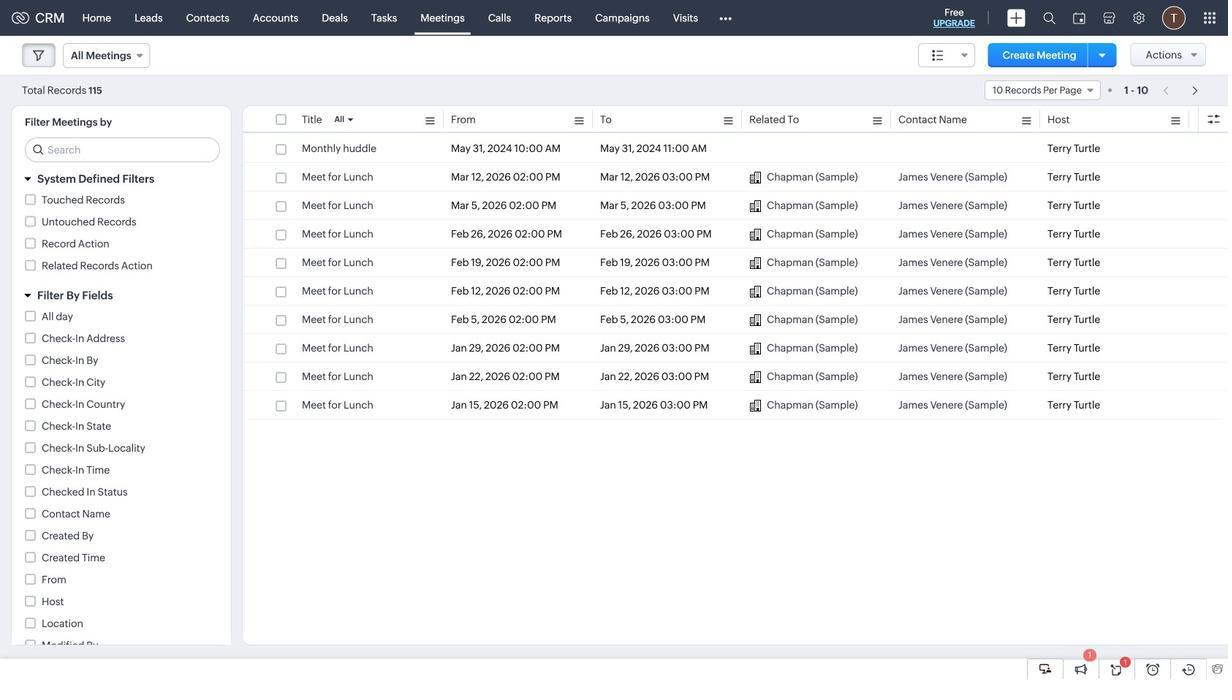 Task type: vqa. For each thing, say whether or not it's contained in the screenshot.
Time related to Created Time
no



Task type: locate. For each thing, give the bounding box(es) containing it.
none field size
[[918, 43, 976, 67]]

None field
[[63, 43, 150, 68], [918, 43, 976, 67], [985, 80, 1101, 100], [63, 43, 150, 68], [985, 80, 1101, 100]]

create menu image
[[1008, 9, 1026, 27]]

search image
[[1044, 12, 1056, 24]]

calendar image
[[1074, 12, 1086, 24]]

row group
[[243, 135, 1229, 420]]

create menu element
[[999, 0, 1035, 35]]

size image
[[932, 49, 944, 62]]

profile element
[[1154, 0, 1195, 35]]



Task type: describe. For each thing, give the bounding box(es) containing it.
Other Modules field
[[710, 6, 742, 30]]

Search text field
[[26, 138, 219, 162]]

logo image
[[12, 12, 29, 24]]

search element
[[1035, 0, 1065, 36]]

profile image
[[1163, 6, 1186, 30]]



